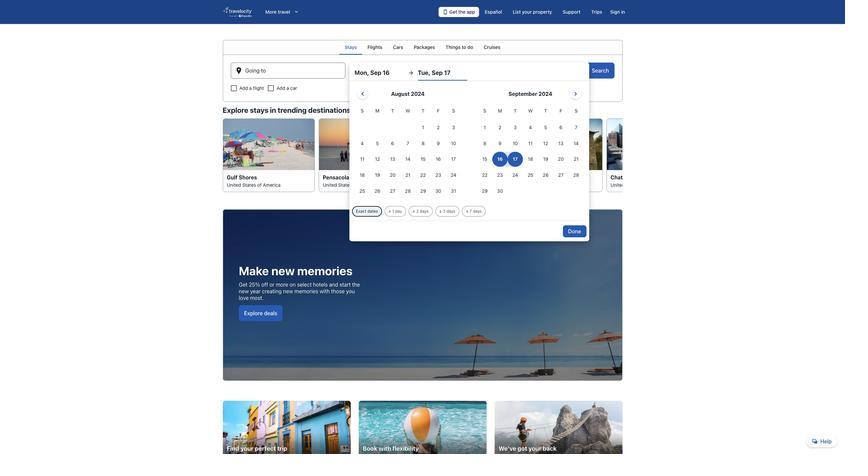 Task type: vqa. For each thing, say whether or not it's contained in the screenshot.


Task type: locate. For each thing, give the bounding box(es) containing it.
1 w from the left
[[406, 108, 410, 114]]

states inside gulf shores united states of america
[[242, 182, 256, 188]]

days left ± 3 days
[[420, 209, 429, 214]]

w down september 2024
[[528, 108, 533, 114]]

2 of from the left
[[353, 182, 357, 188]]

0 horizontal spatial 29 button
[[415, 184, 431, 199]]

± 7 days
[[466, 209, 482, 214]]

17 inside sep 16 - sep 17 "button"
[[396, 70, 402, 76]]

9 for 2nd 9 button from right
[[437, 140, 440, 146]]

26 right san
[[543, 172, 549, 178]]

1 vertical spatial 13
[[390, 156, 395, 162]]

22 inside august 2024 element
[[420, 172, 426, 178]]

0 horizontal spatial 12
[[375, 156, 380, 162]]

27 right antonio
[[558, 172, 564, 178]]

0 vertical spatial the
[[458, 9, 466, 15]]

0 horizontal spatial 2024
[[411, 91, 425, 97]]

0 horizontal spatial the
[[352, 282, 360, 288]]

san
[[514, 175, 524, 181]]

with down hotels
[[319, 289, 330, 295]]

the left "app" on the right
[[458, 9, 466, 15]]

26 inside the september 2024 element
[[543, 172, 549, 178]]

0 horizontal spatial 10 button
[[446, 136, 461, 151]]

states down chattanooga
[[626, 182, 640, 188]]

25
[[528, 172, 533, 178], [359, 188, 365, 194]]

download the app button image
[[443, 9, 448, 15]]

0 vertical spatial 6
[[559, 125, 562, 130]]

1 f from the left
[[437, 108, 440, 114]]

gulf shores showing general coastal views and a sandy beach as well as a small group of people image
[[223, 119, 315, 170]]

2 america from the left
[[359, 182, 376, 188]]

m inside the september 2024 element
[[498, 108, 502, 114]]

sep 16 - sep 17
[[364, 70, 402, 76]]

make new memories
[[239, 264, 352, 278]]

japanese tea gardens featuring a garden and a pond image
[[510, 119, 602, 170]]

property
[[533, 9, 552, 15]]

1 a from the left
[[249, 85, 252, 91]]

trips link
[[586, 6, 607, 18]]

1 23 from the left
[[435, 172, 441, 178]]

add
[[239, 85, 248, 91], [277, 85, 285, 91]]

explore
[[223, 106, 248, 115], [244, 311, 263, 317]]

1 america from the left
[[263, 182, 280, 188]]

support link
[[557, 6, 586, 18]]

find your perfect trip
[[227, 445, 287, 452]]

19 up antonio
[[543, 156, 548, 162]]

2 horizontal spatial 16
[[436, 156, 441, 162]]

application inside make new memories main content
[[355, 86, 584, 199]]

25 inside august 2024 element
[[359, 188, 365, 194]]

4 states from the left
[[626, 182, 640, 188]]

0 horizontal spatial 30 button
[[431, 184, 446, 199]]

± left day
[[389, 209, 391, 214]]

your right list
[[522, 9, 532, 15]]

america inside lafayette united states of america
[[455, 182, 472, 188]]

f inside the september 2024 element
[[560, 108, 562, 114]]

29 down lafayette
[[420, 188, 426, 194]]

2 m from the left
[[498, 108, 502, 114]]

5 inside the september 2024 element
[[544, 125, 547, 130]]

2 f from the left
[[560, 108, 562, 114]]

3 of from the left
[[449, 182, 453, 188]]

0 horizontal spatial 19 button
[[370, 168, 385, 183]]

0 vertical spatial 18 button
[[523, 152, 538, 167]]

23 down 16 button
[[435, 172, 441, 178]]

1 horizontal spatial 3 button
[[508, 120, 523, 135]]

1
[[422, 125, 424, 130], [484, 125, 486, 130], [392, 209, 394, 214]]

america
[[263, 182, 280, 188], [359, 182, 376, 188], [455, 182, 472, 188], [646, 182, 664, 188]]

with right book
[[379, 445, 391, 452]]

2 23 from the left
[[497, 172, 503, 178]]

18
[[528, 156, 533, 162], [360, 172, 365, 178]]

0 horizontal spatial 24 button
[[446, 168, 461, 183]]

add for add a flight
[[239, 85, 248, 91]]

1 add from the left
[[239, 85, 248, 91]]

1 m from the left
[[375, 108, 379, 114]]

0 horizontal spatial 9
[[437, 140, 440, 146]]

application containing august 2024
[[355, 86, 584, 199]]

days for ± 2 days
[[420, 209, 429, 214]]

1 vertical spatial 27 button
[[385, 184, 400, 199]]

2 22 from the left
[[482, 172, 488, 178]]

0 vertical spatial 19
[[543, 156, 548, 162]]

± for ± 7 days
[[466, 209, 468, 214]]

1 horizontal spatial 5 button
[[538, 120, 553, 135]]

pensacola
[[323, 175, 349, 181]]

29
[[420, 188, 426, 194], [482, 188, 488, 194]]

9 inside august 2024 element
[[437, 140, 440, 146]]

29 button up ± 7 days
[[477, 184, 492, 199]]

6 inside august 2024 element
[[391, 140, 394, 146]]

12 inside the september 2024 element
[[543, 140, 548, 146]]

18 up san antonio
[[528, 156, 533, 162]]

17 right 'tue,' on the top of page
[[444, 69, 450, 76]]

more
[[265, 9, 277, 15]]

30 button
[[431, 184, 446, 199], [492, 184, 508, 199]]

explore inside explore deals link
[[244, 311, 263, 317]]

± 2 days
[[413, 209, 429, 214]]

1 vertical spatial 5
[[376, 140, 379, 146]]

1 15 button from the left
[[415, 152, 431, 167]]

1 horizontal spatial 29 button
[[477, 184, 492, 199]]

10 inside august 2024 element
[[451, 140, 456, 146]]

1 horizontal spatial 10 button
[[508, 136, 523, 151]]

24 button up 31
[[446, 168, 461, 183]]

1 vertical spatial in
[[270, 106, 276, 115]]

4 ± from the left
[[466, 209, 468, 214]]

2 8 button from the left
[[477, 136, 492, 151]]

3 button for september 2024
[[508, 120, 523, 135]]

1 horizontal spatial 9 button
[[492, 136, 508, 151]]

1 vertical spatial 4 button
[[355, 136, 370, 151]]

w down august 2024
[[406, 108, 410, 114]]

9 for first 9 button from the right
[[499, 140, 501, 146]]

1 30 from the left
[[435, 188, 441, 194]]

1 vertical spatial 18
[[360, 172, 365, 178]]

1 button
[[415, 120, 431, 135], [477, 120, 492, 135]]

days for ± 7 days
[[473, 209, 482, 214]]

2 s from the left
[[452, 108, 455, 114]]

6 button
[[553, 120, 569, 135], [385, 136, 400, 151]]

1 vertical spatial 11 button
[[355, 152, 370, 167]]

±
[[389, 209, 391, 214], [413, 209, 415, 214], [439, 209, 442, 214], [466, 209, 468, 214]]

united inside chattanooga united states of america
[[610, 182, 625, 188]]

1 horizontal spatial the
[[458, 9, 466, 15]]

1 vertical spatial 6
[[391, 140, 394, 146]]

get left the '25%'
[[239, 282, 247, 288]]

1 vertical spatial explore
[[244, 311, 263, 317]]

a left flight
[[249, 85, 252, 91]]

13 button
[[553, 136, 569, 151], [385, 152, 400, 167]]

start
[[339, 282, 351, 288]]

27 inside the september 2024 element
[[558, 172, 564, 178]]

1 2024 from the left
[[411, 91, 425, 97]]

2 add from the left
[[277, 85, 285, 91]]

4 button
[[523, 120, 538, 135], [355, 136, 370, 151]]

29 inside the september 2024 element
[[482, 188, 488, 194]]

do
[[467, 44, 473, 50]]

± right ± 2 days
[[439, 209, 442, 214]]

a left car
[[286, 85, 289, 91]]

your right got
[[528, 445, 541, 452]]

days
[[420, 209, 429, 214], [447, 209, 455, 214], [473, 209, 482, 214]]

2 states from the left
[[338, 182, 352, 188]]

14 inside the september 2024 element
[[574, 140, 579, 146]]

3 united from the left
[[419, 182, 433, 188]]

august
[[391, 91, 410, 97]]

28 inside the september 2024 element
[[573, 172, 579, 178]]

1 horizontal spatial 9
[[499, 140, 501, 146]]

17 inside 17 button
[[451, 156, 456, 162]]

19 inside august 2024 element
[[375, 172, 380, 178]]

10 inside the september 2024 element
[[513, 140, 518, 146]]

1 of from the left
[[257, 182, 261, 188]]

new up more
[[271, 264, 295, 278]]

1 states from the left
[[242, 182, 256, 188]]

t down september 2024
[[544, 108, 547, 114]]

0 horizontal spatial 2
[[416, 209, 419, 214]]

26 up dates
[[375, 188, 380, 194]]

18 button up san antonio
[[523, 152, 538, 167]]

19 for the top 19 button
[[543, 156, 548, 162]]

0 horizontal spatial 5 button
[[370, 136, 385, 151]]

t down august 2024
[[422, 108, 425, 114]]

1 8 from the left
[[422, 140, 425, 146]]

2 23 button from the left
[[492, 168, 508, 183]]

0 horizontal spatial f
[[437, 108, 440, 114]]

0 horizontal spatial 2 button
[[431, 120, 446, 135]]

1 vertical spatial 11
[[360, 156, 364, 162]]

done
[[568, 228, 581, 234]]

29 button down lafayette
[[415, 184, 431, 199]]

25 for bottom 25 button
[[359, 188, 365, 194]]

m
[[375, 108, 379, 114], [498, 108, 502, 114]]

0 horizontal spatial 4 button
[[355, 136, 370, 151]]

1 horizontal spatial 22
[[482, 172, 488, 178]]

0 horizontal spatial m
[[375, 108, 379, 114]]

26 inside august 2024 element
[[375, 188, 380, 194]]

3 inside august 2024 element
[[452, 125, 455, 130]]

15 button
[[415, 152, 431, 167], [477, 152, 492, 167]]

0 vertical spatial 14
[[574, 140, 579, 146]]

1 23 button from the left
[[431, 168, 446, 183]]

0 horizontal spatial 25 button
[[355, 184, 370, 199]]

27 button right antonio
[[553, 168, 569, 183]]

2024 for august 2024
[[411, 91, 425, 97]]

21 inside the september 2024 element
[[574, 156, 579, 162]]

done button
[[563, 225, 586, 237]]

15 for first 15 button from the right
[[482, 156, 487, 162]]

1 9 from the left
[[437, 140, 440, 146]]

w inside the september 2024 element
[[528, 108, 533, 114]]

18 inside the september 2024 element
[[528, 156, 533, 162]]

26 button up dates
[[370, 184, 385, 199]]

add left car
[[277, 85, 285, 91]]

18 button
[[523, 152, 538, 167], [355, 168, 370, 183]]

1 horizontal spatial 2024
[[539, 91, 552, 97]]

days down 31 button
[[447, 209, 455, 214]]

28 inside august 2024 element
[[405, 188, 411, 194]]

1 horizontal spatial 24
[[512, 172, 518, 178]]

states down shores
[[242, 182, 256, 188]]

add a car
[[277, 85, 297, 91]]

0 horizontal spatial 19
[[375, 172, 380, 178]]

1 horizontal spatial 27
[[558, 172, 564, 178]]

23 for 1st 23 button from right
[[497, 172, 503, 178]]

2 1 button from the left
[[477, 120, 492, 135]]

1 united from the left
[[227, 182, 241, 188]]

2 a from the left
[[286, 85, 289, 91]]

30 inside august 2024 element
[[435, 188, 441, 194]]

22 for second 22 button from right
[[420, 172, 426, 178]]

19 inside the september 2024 element
[[543, 156, 548, 162]]

0 horizontal spatial 7 button
[[400, 136, 415, 151]]

packages link
[[408, 40, 440, 55]]

2 15 button from the left
[[477, 152, 492, 167]]

tab list inside make new memories main content
[[223, 40, 622, 55]]

23 button left san
[[492, 168, 508, 183]]

0 horizontal spatial 28
[[405, 188, 411, 194]]

memories
[[297, 264, 352, 278], [294, 289, 318, 295]]

3 t from the left
[[514, 108, 517, 114]]

sign
[[610, 9, 620, 15]]

23 inside august 2024 element
[[435, 172, 441, 178]]

4 america from the left
[[646, 182, 664, 188]]

15 left 16 button
[[421, 156, 426, 162]]

23 button down 16 button
[[431, 168, 446, 183]]

español button
[[479, 6, 507, 18]]

memories down the select
[[294, 289, 318, 295]]

4
[[529, 125, 532, 130], [361, 140, 364, 146]]

16 inside "button"
[[375, 70, 380, 76]]

26 for the bottom 26 button
[[375, 188, 380, 194]]

7 inside the september 2024 element
[[575, 125, 577, 130]]

10 for second 10 button from left
[[513, 140, 518, 146]]

united down "gulf"
[[227, 182, 241, 188]]

1 horizontal spatial 25 button
[[523, 168, 538, 183]]

21
[[574, 156, 579, 162], [405, 172, 410, 178]]

0 horizontal spatial 18 button
[[355, 168, 370, 183]]

united down pensacola
[[323, 182, 337, 188]]

1 30 button from the left
[[431, 184, 446, 199]]

0 horizontal spatial 16
[[375, 70, 380, 76]]

0 horizontal spatial 22
[[420, 172, 426, 178]]

1 horizontal spatial 3
[[452, 125, 455, 130]]

add left flight
[[239, 85, 248, 91]]

opens in a new window image for your
[[538, 401, 544, 407]]

flight
[[253, 85, 264, 91]]

27 inside august 2024 element
[[390, 188, 395, 194]]

1 inside august 2024 element
[[422, 125, 424, 130]]

27 up ± 1 day
[[390, 188, 395, 194]]

2 horizontal spatial 3
[[514, 125, 517, 130]]

1 2 button from the left
[[431, 120, 446, 135]]

± right day
[[413, 209, 415, 214]]

± right ± 3 days
[[466, 209, 468, 214]]

15 right 17 button
[[482, 156, 487, 162]]

1 horizontal spatial 19 button
[[538, 152, 553, 167]]

15 inside august 2024 element
[[421, 156, 426, 162]]

2 22 button from the left
[[477, 168, 492, 183]]

4 of from the left
[[641, 182, 645, 188]]

0 horizontal spatial 13
[[390, 156, 395, 162]]

1 horizontal spatial 18
[[528, 156, 533, 162]]

31
[[451, 188, 456, 194]]

states down pensacola
[[338, 182, 352, 188]]

directional image
[[408, 70, 414, 76]]

0 vertical spatial 28 button
[[569, 168, 584, 183]]

2 united from the left
[[323, 182, 337, 188]]

6 inside the september 2024 element
[[559, 125, 562, 130]]

0 vertical spatial 26
[[543, 172, 549, 178]]

f inside august 2024 element
[[437, 108, 440, 114]]

7 for 7 button to the top
[[575, 125, 577, 130]]

1 horizontal spatial opens in a new window image
[[538, 401, 544, 407]]

your for property
[[522, 9, 532, 15]]

2 29 from the left
[[482, 188, 488, 194]]

3
[[452, 125, 455, 130], [514, 125, 517, 130], [443, 209, 445, 214]]

days right ± 3 days
[[473, 209, 482, 214]]

9 inside the september 2024 element
[[499, 140, 501, 146]]

trips
[[591, 9, 602, 15]]

2 29 button from the left
[[477, 184, 492, 199]]

1 horizontal spatial 6 button
[[553, 120, 569, 135]]

application
[[355, 86, 584, 199]]

opens in a new window image
[[268, 401, 274, 407], [538, 401, 544, 407]]

2024
[[411, 91, 425, 97], [539, 91, 552, 97]]

0 vertical spatial 20
[[558, 156, 564, 162]]

trip
[[277, 445, 287, 452]]

2 opens in a new window image from the left
[[538, 401, 544, 407]]

2 days from the left
[[447, 209, 455, 214]]

18 for the right 18 button
[[528, 156, 533, 162]]

7 inside august 2024 element
[[407, 140, 409, 146]]

2024 right september
[[539, 91, 552, 97]]

25 down beach
[[359, 188, 365, 194]]

to
[[462, 44, 466, 50]]

2 3 button from the left
[[508, 120, 523, 135]]

1 horizontal spatial 13 button
[[553, 136, 569, 151]]

1 22 from the left
[[420, 172, 426, 178]]

w inside august 2024 element
[[406, 108, 410, 114]]

united down chattanooga
[[610, 182, 625, 188]]

23
[[435, 172, 441, 178], [497, 172, 503, 178]]

of inside lafayette united states of america
[[449, 182, 453, 188]]

29 button
[[415, 184, 431, 199], [477, 184, 492, 199]]

16 button
[[431, 152, 446, 167]]

1 button for september 2024
[[477, 120, 492, 135]]

22 inside the september 2024 element
[[482, 172, 488, 178]]

9 button
[[431, 136, 446, 151], [492, 136, 508, 151]]

memories up hotels
[[297, 264, 352, 278]]

11 inside august 2024 element
[[360, 156, 364, 162]]

t
[[391, 108, 394, 114], [422, 108, 425, 114], [514, 108, 517, 114], [544, 108, 547, 114]]

19 button up antonio
[[538, 152, 553, 167]]

0 horizontal spatial opens in a new window image
[[268, 401, 274, 407]]

24 button left antonio
[[508, 168, 523, 183]]

2024 for september 2024
[[539, 91, 552, 97]]

the up you
[[352, 282, 360, 288]]

of inside pensacola beach united states of america
[[353, 182, 357, 188]]

in right sign
[[621, 9, 625, 15]]

± for ± 3 days
[[439, 209, 442, 214]]

3 states from the left
[[434, 182, 448, 188]]

19 right beach
[[375, 172, 380, 178]]

sep inside 'button'
[[432, 69, 443, 76]]

29 for first the 29 button from left
[[420, 188, 426, 194]]

18 button right pensacola
[[355, 168, 370, 183]]

2 2 button from the left
[[492, 120, 508, 135]]

1 vertical spatial 5 button
[[370, 136, 385, 151]]

2 2024 from the left
[[539, 91, 552, 97]]

chattanooga
[[610, 175, 644, 181]]

memories inside get 25% off or more on select hotels and start the new year creating new memories with those you love most.
[[294, 289, 318, 295]]

car
[[290, 85, 297, 91]]

1 horizontal spatial 1
[[422, 125, 424, 130]]

1 vertical spatial 14
[[405, 156, 410, 162]]

15 button right 17 button
[[477, 152, 492, 167]]

1 29 button from the left
[[415, 184, 431, 199]]

15 button up lafayette
[[415, 152, 431, 167]]

1 vertical spatial 26 button
[[370, 184, 385, 199]]

united inside lafayette united states of america
[[419, 182, 433, 188]]

24 down 17 button
[[451, 172, 456, 178]]

4 t from the left
[[544, 108, 547, 114]]

get for get the app
[[449, 9, 457, 15]]

22 button
[[415, 168, 431, 183], [477, 168, 492, 183]]

united inside pensacola beach united states of america
[[323, 182, 337, 188]]

united down lafayette
[[419, 182, 433, 188]]

25 inside the september 2024 element
[[528, 172, 533, 178]]

18 right pensacola
[[360, 172, 365, 178]]

2 30 from the left
[[497, 188, 503, 194]]

book
[[363, 445, 377, 452]]

19 button right beach
[[370, 168, 385, 183]]

2 8 from the left
[[483, 140, 486, 146]]

1 for august 2024
[[422, 125, 424, 130]]

travelocity logo image
[[223, 7, 252, 17]]

explore stays in trending destinations
[[223, 106, 351, 115]]

0 horizontal spatial w
[[406, 108, 410, 114]]

1 horizontal spatial days
[[447, 209, 455, 214]]

1 inside the september 2024 element
[[484, 125, 486, 130]]

2 horizontal spatial days
[[473, 209, 482, 214]]

17 left "directional" icon
[[396, 70, 402, 76]]

1 horizontal spatial 21
[[574, 156, 579, 162]]

august 2024
[[391, 91, 425, 97]]

sep 16 - sep 17 button
[[349, 63, 464, 79]]

1 horizontal spatial get
[[449, 9, 457, 15]]

states down lafayette
[[434, 182, 448, 188]]

30 inside the september 2024 element
[[497, 188, 503, 194]]

18 inside august 2024 element
[[360, 172, 365, 178]]

1 opens in a new window image from the left
[[268, 401, 274, 407]]

24 button
[[446, 168, 461, 183], [508, 168, 523, 183]]

2 ± from the left
[[413, 209, 415, 214]]

0 horizontal spatial 3 button
[[446, 120, 461, 135]]

12 inside august 2024 element
[[375, 156, 380, 162]]

0 vertical spatial 13 button
[[553, 136, 569, 151]]

0 horizontal spatial 23
[[435, 172, 441, 178]]

20 button
[[553, 152, 569, 167], [385, 168, 400, 183]]

0 horizontal spatial 23 button
[[431, 168, 446, 183]]

get right download the app button icon
[[449, 9, 457, 15]]

get inside get 25% off or more on select hotels and start the new year creating new memories with those you love most.
[[239, 282, 247, 288]]

23 left san
[[497, 172, 503, 178]]

3 america from the left
[[455, 182, 472, 188]]

29 inside august 2024 element
[[420, 188, 426, 194]]

3 button
[[446, 120, 461, 135], [508, 120, 523, 135]]

23 inside the september 2024 element
[[497, 172, 503, 178]]

show previous card image
[[219, 151, 227, 159]]

1 for september 2024
[[484, 125, 486, 130]]

your inside list your property link
[[522, 9, 532, 15]]

2024 right august
[[411, 91, 425, 97]]

0 horizontal spatial 20
[[390, 172, 395, 178]]

1 vertical spatial 25
[[359, 188, 365, 194]]

explore down "most."
[[244, 311, 263, 317]]

your right find
[[240, 445, 253, 452]]

1 horizontal spatial 10
[[513, 140, 518, 146]]

states inside pensacola beach united states of america
[[338, 182, 352, 188]]

14 inside august 2024 element
[[405, 156, 410, 162]]

27 for the left 27 button
[[390, 188, 395, 194]]

states
[[242, 182, 256, 188], [338, 182, 352, 188], [434, 182, 448, 188], [626, 182, 640, 188]]

0 vertical spatial 5 button
[[538, 120, 553, 135]]

21 button
[[569, 152, 584, 167], [400, 168, 415, 183]]

1 horizontal spatial 29
[[482, 188, 488, 194]]

america inside gulf shores united states of america
[[263, 182, 280, 188]]

2 horizontal spatial 7
[[575, 125, 577, 130]]

explore left stays
[[223, 106, 248, 115]]

tab list
[[223, 40, 622, 55]]

your for perfect
[[240, 445, 253, 452]]

2 9 from the left
[[499, 140, 501, 146]]

0 vertical spatial in
[[621, 9, 625, 15]]

m for september 2024
[[498, 108, 502, 114]]

0 horizontal spatial 11
[[360, 156, 364, 162]]

2 15 from the left
[[482, 156, 487, 162]]

1 15 from the left
[[421, 156, 426, 162]]

t down august
[[391, 108, 394, 114]]

11 button
[[523, 136, 538, 151], [355, 152, 370, 167]]

15 inside the september 2024 element
[[482, 156, 487, 162]]

1 days from the left
[[420, 209, 429, 214]]

28 button inside the september 2024 element
[[569, 168, 584, 183]]

11
[[528, 140, 533, 146], [360, 156, 364, 162]]

2 w from the left
[[528, 108, 533, 114]]

25 right san
[[528, 172, 533, 178]]

in inside make new memories main content
[[270, 106, 276, 115]]

1 horizontal spatial 11 button
[[523, 136, 538, 151]]

0 horizontal spatial 25
[[359, 188, 365, 194]]

3 days from the left
[[473, 209, 482, 214]]

0 horizontal spatial 8
[[422, 140, 425, 146]]

search
[[592, 68, 609, 74]]

m inside august 2024 element
[[375, 108, 379, 114]]

1 ± from the left
[[389, 209, 391, 214]]

1 vertical spatial 20
[[390, 172, 395, 178]]

1 horizontal spatial 23 button
[[492, 168, 508, 183]]

make new memories main content
[[0, 40, 845, 454]]

29 right 31
[[482, 188, 488, 194]]

1 vertical spatial 28
[[405, 188, 411, 194]]

3 inside the september 2024 element
[[514, 125, 517, 130]]

3 ± from the left
[[439, 209, 442, 214]]

2 10 from the left
[[513, 140, 518, 146]]

september 2024
[[509, 91, 552, 97]]

more travel button
[[260, 6, 305, 18]]

4 united from the left
[[610, 182, 625, 188]]

1 1 button from the left
[[415, 120, 431, 135]]

17 right 16 button
[[451, 156, 456, 162]]

in right stays
[[270, 106, 276, 115]]

6
[[559, 125, 562, 130], [391, 140, 394, 146]]

t down september
[[514, 108, 517, 114]]

tab list containing stays
[[223, 40, 622, 55]]

1 horizontal spatial 8
[[483, 140, 486, 146]]

1 10 from the left
[[451, 140, 456, 146]]

1 29 from the left
[[420, 188, 426, 194]]

11 inside the september 2024 element
[[528, 140, 533, 146]]

27 button up ± 1 day
[[385, 184, 400, 199]]

26 button right san
[[538, 168, 553, 183]]

1 3 button from the left
[[446, 120, 461, 135]]

0 horizontal spatial 6
[[391, 140, 394, 146]]

24 left antonio
[[512, 172, 518, 178]]

new up "love"
[[239, 289, 249, 295]]



Task type: describe. For each thing, give the bounding box(es) containing it.
17 button
[[446, 152, 461, 167]]

25%
[[249, 282, 260, 288]]

flexibility
[[392, 445, 419, 452]]

cars
[[393, 44, 403, 50]]

22 for 1st 22 button from the right
[[482, 172, 488, 178]]

27 button inside the september 2024 element
[[553, 168, 569, 183]]

2 24 from the left
[[512, 172, 518, 178]]

8 inside the september 2024 element
[[483, 140, 486, 146]]

cruises
[[484, 44, 500, 50]]

2 for september 2024
[[499, 125, 501, 130]]

america inside chattanooga united states of america
[[646, 182, 664, 188]]

2 9 button from the left
[[492, 136, 508, 151]]

the inside get the app link
[[458, 9, 466, 15]]

lafayette showing a bar and night scenes as well as a small group of people image
[[415, 119, 506, 170]]

3 for september 2024
[[514, 125, 517, 130]]

1 vertical spatial 18 button
[[355, 168, 370, 183]]

29 for first the 29 button from the right
[[482, 188, 488, 194]]

previous month image
[[359, 90, 367, 98]]

list your property link
[[507, 6, 557, 18]]

beach
[[350, 175, 366, 181]]

mon, sep 16
[[355, 69, 390, 76]]

tue, sep 17
[[418, 69, 450, 76]]

stays
[[250, 106, 268, 115]]

0 horizontal spatial 1
[[392, 209, 394, 214]]

2 24 button from the left
[[508, 168, 523, 183]]

find
[[227, 445, 239, 452]]

most.
[[250, 295, 263, 301]]

21 inside august 2024 element
[[405, 172, 410, 178]]

on
[[289, 282, 295, 288]]

1 horizontal spatial 12 button
[[538, 136, 553, 151]]

lafayette
[[419, 175, 443, 181]]

3 for august 2024
[[452, 125, 455, 130]]

list
[[513, 9, 521, 15]]

0 vertical spatial 21 button
[[569, 152, 584, 167]]

2 vertical spatial 7
[[470, 209, 472, 214]]

8 inside august 2024 element
[[422, 140, 425, 146]]

pensacola beach united states of america
[[323, 175, 376, 188]]

get the app link
[[438, 7, 479, 17]]

± 3 days
[[439, 209, 455, 214]]

f for august 2024
[[437, 108, 440, 114]]

1 vertical spatial 25 button
[[355, 184, 370, 199]]

1 horizontal spatial with
[[379, 445, 391, 452]]

mon,
[[355, 69, 369, 76]]

more
[[276, 282, 288, 288]]

packages
[[414, 44, 435, 50]]

6 for the top 6 button
[[559, 125, 562, 130]]

5 inside august 2024 element
[[376, 140, 379, 146]]

shores
[[239, 175, 257, 181]]

4 for rightmost 4 button
[[529, 125, 532, 130]]

3 s from the left
[[483, 108, 486, 114]]

states inside lafayette united states of america
[[434, 182, 448, 188]]

united inside gulf shores united states of america
[[227, 182, 241, 188]]

flights link
[[362, 40, 388, 55]]

you
[[346, 289, 355, 295]]

13 inside august 2024 element
[[390, 156, 395, 162]]

6 for 6 button to the bottom
[[391, 140, 394, 146]]

1 vertical spatial 13 button
[[385, 152, 400, 167]]

1 s from the left
[[361, 108, 364, 114]]

flights
[[368, 44, 382, 50]]

america inside pensacola beach united states of america
[[359, 182, 376, 188]]

± for ± 2 days
[[413, 209, 415, 214]]

add a flight
[[239, 85, 264, 91]]

cars link
[[388, 40, 408, 55]]

chattanooga which includes modern architecture, a fountain and a river or creek image
[[606, 119, 698, 170]]

list your property
[[513, 9, 552, 15]]

chattanooga united states of america
[[610, 175, 664, 188]]

or
[[269, 282, 274, 288]]

select
[[297, 282, 311, 288]]

± 1 day
[[389, 209, 402, 214]]

w for september
[[528, 108, 533, 114]]

f for september 2024
[[560, 108, 562, 114]]

a for car
[[286, 85, 289, 91]]

we've got your back
[[498, 445, 557, 452]]

17 inside tue, sep 17 'button'
[[444, 69, 450, 76]]

13 button inside the september 2024 element
[[553, 136, 569, 151]]

16 inside button
[[436, 156, 441, 162]]

gulf
[[227, 175, 237, 181]]

perfect
[[255, 445, 276, 452]]

13 inside the september 2024 element
[[558, 140, 563, 146]]

more travel
[[265, 9, 290, 15]]

make
[[239, 264, 269, 278]]

add for add a car
[[277, 85, 285, 91]]

w for august
[[406, 108, 410, 114]]

opens in a new window image for perfect
[[268, 401, 274, 407]]

16 inside "button"
[[383, 69, 390, 76]]

26 for topmost 26 button
[[543, 172, 549, 178]]

opens in a new window image
[[400, 401, 406, 407]]

12 for the right 12 button
[[543, 140, 548, 146]]

0 vertical spatial 7 button
[[569, 120, 584, 135]]

antonio
[[525, 175, 546, 181]]

get 25% off or more on select hotels and start the new year creating new memories with those you love most.
[[239, 282, 360, 301]]

get for get 25% off or more on select hotels and start the new year creating new memories with those you love most.
[[239, 282, 247, 288]]

got
[[517, 445, 527, 452]]

explore for explore deals
[[244, 311, 263, 317]]

september
[[509, 91, 537, 97]]

0 vertical spatial 25 button
[[523, 168, 538, 183]]

sign in
[[610, 9, 625, 15]]

2 10 button from the left
[[508, 136, 523, 151]]

new down on at left bottom
[[283, 289, 293, 295]]

1 24 from the left
[[451, 172, 456, 178]]

of inside chattanooga united states of america
[[641, 182, 645, 188]]

support
[[563, 9, 581, 15]]

0 horizontal spatial 12 button
[[370, 152, 385, 167]]

sep inside "button"
[[370, 69, 381, 76]]

14 for right the 14 button
[[574, 140, 579, 146]]

0 horizontal spatial 28 button
[[400, 184, 415, 199]]

book with flexibility
[[363, 445, 419, 452]]

explore deals
[[244, 311, 277, 317]]

1 horizontal spatial 4 button
[[523, 120, 538, 135]]

4 s from the left
[[575, 108, 578, 114]]

30 for 1st 30 button from right
[[497, 188, 503, 194]]

0 horizontal spatial 3
[[443, 209, 445, 214]]

the inside get 25% off or more on select hotels and start the new year creating new memories with those you love most.
[[352, 282, 360, 288]]

30 for second 30 button from right
[[435, 188, 441, 194]]

0 horizontal spatial 11 button
[[355, 152, 370, 167]]

1 horizontal spatial 18 button
[[523, 152, 538, 167]]

back
[[543, 445, 557, 452]]

12 for the left 12 button
[[375, 156, 380, 162]]

1 horizontal spatial 14 button
[[569, 136, 584, 151]]

2 button for august 2024
[[431, 120, 446, 135]]

in inside dropdown button
[[621, 9, 625, 15]]

august 2024 element
[[355, 107, 461, 199]]

a for flight
[[249, 85, 252, 91]]

0 vertical spatial 19 button
[[538, 152, 553, 167]]

2 button for september 2024
[[492, 120, 508, 135]]

gulf shores united states of america
[[227, 175, 280, 188]]

1 vertical spatial 14 button
[[400, 152, 415, 167]]

of inside gulf shores united states of america
[[257, 182, 261, 188]]

2 30 button from the left
[[492, 184, 508, 199]]

trending
[[278, 106, 307, 115]]

14 for bottommost the 14 button
[[405, 156, 410, 162]]

deals
[[264, 311, 277, 317]]

1 8 button from the left
[[415, 136, 431, 151]]

september 2024 element
[[477, 107, 584, 199]]

tue, sep 17 button
[[418, 65, 467, 81]]

mon, sep 16 button
[[355, 65, 404, 81]]

0 vertical spatial 20 button
[[553, 152, 569, 167]]

1 t from the left
[[391, 108, 394, 114]]

1 horizontal spatial 20
[[558, 156, 564, 162]]

27 for 27 button within the september 2024 element
[[558, 172, 564, 178]]

tue,
[[418, 69, 430, 76]]

with inside get 25% off or more on select hotels and start the new year creating new memories with those you love most.
[[319, 289, 330, 295]]

25 for 25 button to the top
[[528, 172, 533, 178]]

show next card image
[[618, 151, 626, 159]]

1 22 button from the left
[[415, 168, 431, 183]]

18 for bottom 18 button
[[360, 172, 365, 178]]

san antonio
[[514, 175, 546, 181]]

explore deals link
[[239, 306, 282, 322]]

love
[[239, 295, 248, 301]]

next month image
[[572, 90, 580, 98]]

0 vertical spatial 26 button
[[538, 168, 553, 183]]

0 vertical spatial memories
[[297, 264, 352, 278]]

0 horizontal spatial 21 button
[[400, 168, 415, 183]]

app
[[467, 9, 475, 15]]

days for ± 3 days
[[447, 209, 455, 214]]

1 10 button from the left
[[446, 136, 461, 151]]

states inside chattanooga united states of america
[[626, 182, 640, 188]]

español
[[485, 9, 502, 15]]

search button
[[586, 63, 614, 79]]

things to do link
[[440, 40, 478, 55]]

0 vertical spatial 6 button
[[553, 120, 569, 135]]

1 button for august 2024
[[415, 120, 431, 135]]

explore for explore stays in trending destinations
[[223, 106, 248, 115]]

10 for second 10 button from right
[[451, 140, 456, 146]]

1 vertical spatial 6 button
[[385, 136, 400, 151]]

4 for left 4 button
[[361, 140, 364, 146]]

exact dates
[[356, 209, 378, 214]]

2 t from the left
[[422, 108, 425, 114]]

m for august 2024
[[375, 108, 379, 114]]

7 for leftmost 7 button
[[407, 140, 409, 146]]

0 horizontal spatial 27 button
[[385, 184, 400, 199]]

day
[[395, 209, 402, 214]]

cruises link
[[478, 40, 506, 55]]

pensacola beach which includes a beach, a sunset and general coastal views image
[[319, 119, 411, 170]]

sign in button
[[607, 6, 628, 18]]

get the app
[[449, 9, 475, 15]]

things to do
[[446, 44, 473, 50]]

23 for second 23 button from right
[[435, 172, 441, 178]]

± for ± 1 day
[[389, 209, 391, 214]]

1 vertical spatial 20 button
[[385, 168, 400, 183]]

we've
[[498, 445, 516, 452]]

year
[[250, 289, 260, 295]]

destinations
[[308, 106, 351, 115]]

dates
[[367, 209, 378, 214]]

stays
[[345, 44, 357, 50]]

31 button
[[446, 184, 461, 199]]

2 for august 2024
[[437, 125, 440, 130]]

-
[[382, 70, 384, 76]]

1 24 button from the left
[[446, 168, 461, 183]]

3 button for august 2024
[[446, 120, 461, 135]]

lafayette united states of america
[[419, 175, 472, 188]]

and
[[329, 282, 338, 288]]

hotels
[[313, 282, 328, 288]]

1 9 button from the left
[[431, 136, 446, 151]]

creating
[[262, 289, 282, 295]]

19 for left 19 button
[[375, 172, 380, 178]]

exact
[[356, 209, 366, 214]]

15 for second 15 button from the right
[[421, 156, 426, 162]]

those
[[331, 289, 345, 295]]



